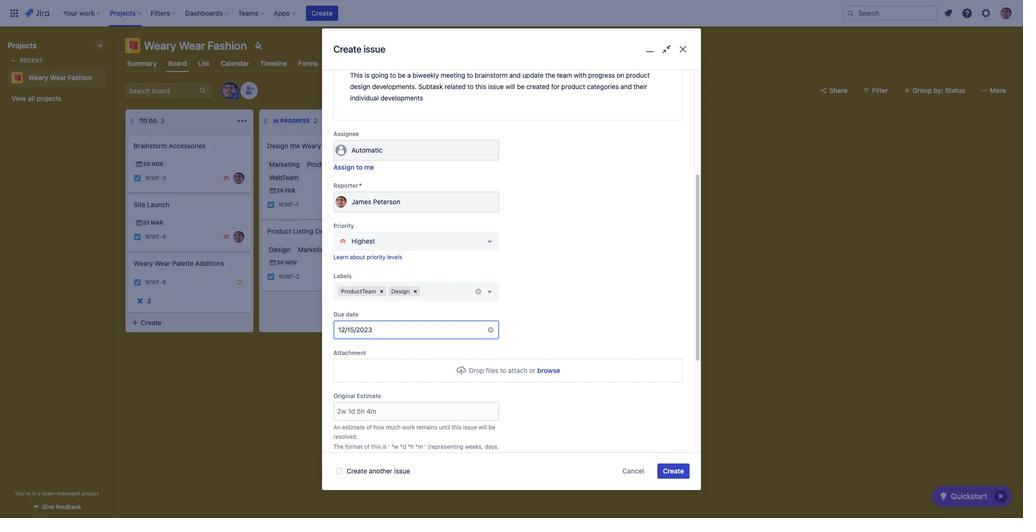Task type: locate. For each thing, give the bounding box(es) containing it.
task image for product listing design silos
[[267, 273, 275, 281]]

you're
[[15, 490, 30, 496]]

nov right 30
[[285, 259, 297, 265]]

2 ' from the left
[[425, 443, 426, 450]]

forms
[[298, 59, 318, 67]]

on
[[617, 71, 625, 79]]

0 horizontal spatial the
[[290, 142, 300, 150]]

james peterson image for accessories
[[233, 173, 245, 184]]

1 horizontal spatial product
[[626, 71, 650, 79]]

1 horizontal spatial create button
[[306, 5, 338, 21]]

0 vertical spatial nov
[[151, 161, 163, 167]]

managed
[[57, 490, 80, 496]]

design inside 'scrollable content' region
[[392, 288, 410, 295]]

task image
[[134, 174, 141, 182], [134, 233, 141, 241], [134, 279, 141, 286]]

0 vertical spatial of
[[367, 424, 372, 431]]

Description - Main content area, start typing to enter text. text field
[[350, 70, 666, 104]]

estimate
[[342, 424, 365, 431]]

discard & close image
[[676, 43, 690, 56]]

60m
[[396, 463, 408, 470]]

wwf- down weary wear palette additions on the bottom left of page
[[145, 279, 162, 286]]

2 vertical spatial design
[[392, 288, 410, 295]]

1 horizontal spatial a
[[408, 71, 411, 79]]

1 vertical spatial nov
[[285, 259, 297, 265]]

0 horizontal spatial design
[[267, 142, 289, 150]]

clear image
[[378, 288, 386, 295]]

create banner
[[0, 0, 1024, 27]]

0 vertical spatial 29
[[143, 161, 150, 167]]

create button inside primary element
[[306, 5, 338, 21]]

1 vertical spatial weary wear fashion
[[28, 73, 92, 82]]

0 vertical spatial a
[[408, 71, 411, 79]]

created
[[527, 83, 550, 91]]

1 horizontal spatial 29
[[277, 187, 284, 193]]

and down settings
[[510, 71, 521, 79]]

open image
[[484, 236, 496, 247]]

learn
[[334, 254, 349, 261]]

0 horizontal spatial nov
[[151, 161, 163, 167]]

Labels text field
[[422, 287, 424, 296]]

01
[[143, 219, 149, 226]]

create button
[[306, 5, 338, 21], [126, 314, 254, 331], [658, 464, 690, 479]]

1 vertical spatial will
[[479, 424, 487, 431]]

medium image
[[236, 279, 244, 286]]

1 horizontal spatial fashion
[[208, 39, 247, 52]]

done
[[407, 118, 423, 124]]

jira image
[[25, 7, 49, 19], [25, 7, 49, 19]]

1 horizontal spatial *
[[406, 453, 409, 460]]

0 horizontal spatial '
[[389, 443, 390, 450]]

fashion up view all projects 'link'
[[68, 73, 92, 82]]

highest image for brainstorm accessories
[[223, 174, 230, 182]]

0 vertical spatial 2
[[314, 117, 318, 125]]

list link
[[196, 55, 211, 72]]

weary wear fashion up view all projects 'link'
[[28, 73, 92, 82]]

calendar link
[[219, 55, 251, 72]]

1 horizontal spatial the
[[546, 71, 556, 79]]

0 vertical spatial create button
[[306, 5, 338, 21]]

2 right progress
[[314, 117, 318, 125]]

3 down 29 nov
[[162, 175, 166, 182]]

design left silos
[[315, 227, 337, 235]]

files
[[486, 366, 499, 374]]

be up days,
[[489, 424, 496, 431]]

meeting
[[441, 71, 466, 79]]

0 horizontal spatial fashion
[[68, 73, 92, 82]]

and down format
[[350, 453, 360, 460]]

wwf- down 29 feb
[[279, 201, 296, 208]]

james peterson image for silos
[[367, 271, 378, 282]]

james peterson image for launch
[[233, 231, 245, 243]]

* inside an estimate of how much work remains until this issue will be resolved. the format of this is ' *w *d *h *m ' (representing weeks, days, hours and minutes - where * can be any number). examples: 4d, 5h 30m, 60m and 3w.
[[406, 453, 409, 460]]

0 vertical spatial *
[[359, 182, 362, 189]]

1 horizontal spatial '
[[425, 443, 426, 450]]

30 november 2023 image
[[269, 259, 277, 266]]

weary down in progress 2
[[302, 142, 321, 150]]

wwf- for 1
[[279, 201, 296, 208]]

weeks,
[[465, 443, 484, 450]]

1 vertical spatial a
[[38, 490, 41, 496]]

feedback
[[56, 503, 81, 510]]

highest image
[[356, 201, 364, 209]]

1 vertical spatial this
[[452, 424, 462, 431]]

collapse recent projects image
[[8, 55, 19, 66]]

0 vertical spatial weary wear fashion
[[144, 39, 247, 52]]

29 up wwf-3
[[143, 161, 150, 167]]

0 vertical spatial this
[[476, 83, 487, 91]]

1 vertical spatial *
[[406, 453, 409, 460]]

wwf- for 2
[[279, 273, 296, 280]]

wear up view all projects 'link'
[[50, 73, 66, 82]]

will up weeks,
[[479, 424, 487, 431]]

0 horizontal spatial 29
[[143, 161, 150, 167]]

1 vertical spatial the
[[290, 142, 300, 150]]

0 vertical spatial highest image
[[223, 174, 230, 182]]

nov
[[151, 161, 163, 167], [285, 259, 297, 265]]

list
[[198, 59, 210, 67]]

wwf-3
[[145, 175, 166, 182]]

wwf- down 01 mar at the top left of page
[[145, 233, 162, 241]]

exit full screen image
[[660, 43, 674, 56]]

mar
[[151, 219, 163, 226]]

1 horizontal spatial weary wear fashion
[[144, 39, 247, 52]]

1 highest image from the top
[[223, 174, 230, 182]]

weary up the board
[[144, 39, 176, 52]]

3 right do
[[161, 117, 165, 125]]

2 highest image from the top
[[223, 233, 230, 241]]

Search board text field
[[126, 84, 198, 97]]

add people image
[[244, 85, 255, 96]]

0
[[426, 117, 430, 125]]

silos
[[338, 227, 353, 235]]

0 vertical spatial will
[[506, 83, 516, 91]]

product
[[626, 71, 650, 79], [562, 83, 586, 91]]

design
[[267, 142, 289, 150], [315, 227, 337, 235], [392, 288, 410, 295]]

1 vertical spatial clear image
[[487, 326, 495, 334]]

fashion
[[208, 39, 247, 52], [68, 73, 92, 82]]

0 horizontal spatial product
[[562, 83, 586, 91]]

2 horizontal spatial create button
[[658, 464, 690, 479]]

james peterson image down 'priority'
[[367, 271, 378, 282]]

2 down 30 nov
[[296, 273, 300, 280]]

productteam
[[341, 288, 376, 295]]

reporter
[[334, 182, 358, 189]]

related
[[445, 83, 466, 91]]

0 vertical spatial the
[[546, 71, 556, 79]]

1 horizontal spatial is
[[383, 443, 387, 450]]

clear image
[[475, 288, 483, 295], [487, 326, 495, 334]]

this up the minutes
[[371, 443, 381, 450]]

1 vertical spatial product
[[562, 83, 586, 91]]

james
[[352, 198, 372, 206]]

and
[[510, 71, 521, 79], [621, 83, 632, 91], [350, 453, 360, 460], [410, 463, 420, 470]]

where
[[389, 453, 405, 460]]

assign to me button
[[334, 163, 374, 172]]

1 task image from the top
[[134, 174, 141, 182]]

levels
[[387, 254, 403, 261]]

* right reporter
[[359, 182, 362, 189]]

resolved.
[[334, 433, 358, 441]]

going
[[372, 71, 389, 79]]

the down progress
[[290, 142, 300, 150]]

will inside an estimate of how much work remains until this issue will be resolved. the format of this is ' *w *d *h *m ' (representing weeks, days, hours and minutes - where * can be any number). examples: 4d, 5h 30m, 60m and 3w.
[[479, 424, 487, 431]]

' right '*m'
[[425, 443, 426, 450]]

progress
[[281, 118, 310, 124]]

2 task image from the top
[[134, 233, 141, 241]]

is up the -
[[383, 443, 387, 450]]

4d,
[[362, 463, 371, 470]]

product down with
[[562, 83, 586, 91]]

0 vertical spatial clear image
[[475, 288, 483, 295]]

1 vertical spatial fashion
[[68, 73, 92, 82]]

nov for 30 nov
[[285, 259, 297, 265]]

create
[[312, 9, 333, 17], [334, 44, 362, 55], [141, 319, 162, 327], [347, 467, 367, 475], [664, 467, 684, 475]]

wear
[[179, 39, 205, 52], [50, 73, 66, 82], [323, 142, 339, 150], [155, 259, 171, 267]]

2 vertical spatial task image
[[134, 279, 141, 286]]

0 vertical spatial is
[[365, 71, 370, 79]]

wwf- down 29 nov
[[145, 175, 162, 182]]

0 horizontal spatial 2
[[296, 273, 300, 280]]

2 horizontal spatial design
[[392, 288, 410, 295]]

29 november 2023 image
[[136, 160, 143, 168], [136, 160, 143, 168]]

2
[[314, 117, 318, 125], [296, 273, 300, 280]]

drop files to attach or browse
[[469, 366, 561, 374]]

task image left the wwf-3 link
[[134, 174, 141, 182]]

cancel button
[[617, 464, 650, 479]]

task image for design the weary wear site
[[267, 201, 275, 209]]

attachment
[[334, 349, 366, 356]]

to left me
[[356, 163, 363, 171]]

1 vertical spatial design
[[315, 227, 337, 235]]

design down the in
[[267, 142, 289, 150]]

0 vertical spatial fashion
[[208, 39, 247, 52]]

is inside an estimate of how much work remains until this issue will be resolved. the format of this is ' *w *d *h *m ' (representing weeks, days, hours and minutes - where * can be any number). examples: 4d, 5h 30m, 60m and 3w.
[[383, 443, 387, 450]]

fashion up "calendar"
[[208, 39, 247, 52]]

2 horizontal spatial this
[[476, 83, 487, 91]]

learn about priority levels link
[[334, 254, 403, 261]]

project settings
[[483, 59, 532, 67]]

james peterson image
[[223, 83, 238, 98], [233, 173, 245, 184], [233, 231, 245, 243]]

wwf-3 link
[[145, 174, 166, 182]]

2 vertical spatial james peterson image
[[233, 231, 245, 243]]

developments.
[[372, 83, 417, 91]]

task image down 01 march 2024 icon
[[134, 233, 141, 241]]

0 horizontal spatial will
[[479, 424, 487, 431]]

weary wear fashion up list
[[144, 39, 247, 52]]

1 vertical spatial task image
[[134, 233, 141, 241]]

task image left wwf-6 link
[[134, 279, 141, 286]]

the up for
[[546, 71, 556, 79]]

0 vertical spatial task image
[[267, 201, 275, 209]]

in progress 2
[[273, 117, 318, 125]]

1 horizontal spatial clear image
[[487, 326, 495, 334]]

and down on
[[621, 83, 632, 91]]

an
[[334, 424, 341, 431]]

01 mar
[[143, 219, 163, 226]]

to right related
[[468, 83, 474, 91]]

this right until
[[452, 424, 462, 431]]

james peterson image
[[336, 196, 347, 208], [367, 199, 378, 210], [367, 271, 378, 282]]

the
[[334, 443, 344, 450]]

is right this
[[365, 71, 370, 79]]

learn about priority levels
[[334, 254, 403, 261]]

this down brainstorm
[[476, 83, 487, 91]]

additions
[[195, 259, 224, 267]]

issue inside an estimate of how much work remains until this issue will be resolved. the format of this is ' *w *d *h *m ' (representing weeks, days, hours and minutes - where * can be any number). examples: 4d, 5h 30m, 60m and 3w.
[[463, 424, 477, 431]]

issue down brainstorm
[[488, 83, 504, 91]]

james peterson image right highest icon
[[367, 199, 378, 210]]

1 vertical spatial james peterson image
[[233, 173, 245, 184]]

will inside "this is going to be a biweekly meeting to brainstorm and update the team with progress on product design developments. subtask related to this issue will be created for product categories and their individual developments"
[[506, 83, 516, 91]]

work
[[402, 424, 415, 431]]

2 vertical spatial create button
[[658, 464, 690, 479]]

will down brainstorm
[[506, 83, 516, 91]]

design left clear image
[[392, 288, 410, 295]]

clear image down open icon
[[487, 326, 495, 334]]

clear image left open icon
[[475, 288, 483, 295]]

a right in at the bottom of page
[[38, 490, 41, 496]]

palette
[[172, 259, 194, 267]]

issue up going
[[364, 44, 386, 55]]

1 horizontal spatial will
[[506, 83, 516, 91]]

1 vertical spatial is
[[383, 443, 387, 450]]

task image left wwf-1 link
[[267, 201, 275, 209]]

29 for 29 nov
[[143, 161, 150, 167]]

of up the minutes
[[364, 443, 370, 450]]

issue up weeks,
[[463, 424, 477, 431]]

1 vertical spatial highest image
[[223, 233, 230, 241]]

nov up wwf-3
[[151, 161, 163, 167]]

of left how
[[367, 424, 372, 431]]

wwf-1
[[279, 201, 299, 208]]

0 horizontal spatial is
[[365, 71, 370, 79]]

product up their
[[626, 71, 650, 79]]

Search field
[[844, 5, 939, 21]]

0 vertical spatial james peterson image
[[223, 83, 238, 98]]

a inside "this is going to be a biweekly meeting to brainstorm and update the team with progress on product design developments. subtask related to this issue will be created for product categories and their individual developments"
[[408, 71, 411, 79]]

original
[[334, 392, 356, 399]]

view all projects
[[11, 94, 61, 102]]

developments
[[381, 94, 423, 102]]

product listing design silos
[[267, 227, 353, 235]]

to inside button
[[356, 163, 363, 171]]

wear left site
[[323, 142, 339, 150]]

the inside "this is going to be a biweekly meeting to brainstorm and update the team with progress on product design developments. subtask related to this issue will be created for product categories and their individual developments"
[[546, 71, 556, 79]]

design the weary wear site
[[267, 142, 352, 150]]

' left '*w'
[[389, 443, 390, 450]]

done 0
[[407, 117, 430, 125]]

*w
[[392, 443, 399, 450]]

0 vertical spatial task image
[[134, 174, 141, 182]]

*d
[[400, 443, 406, 450]]

tab list
[[119, 55, 1018, 72]]

29 february 2024 image
[[269, 187, 277, 194], [269, 187, 277, 194]]

a left biweekly
[[408, 71, 411, 79]]

1 vertical spatial 29
[[277, 187, 284, 193]]

* left can
[[406, 453, 409, 460]]

1 vertical spatial task image
[[267, 273, 275, 281]]

3 task image from the top
[[134, 279, 141, 286]]

6
[[162, 279, 166, 286]]

highest image
[[223, 174, 230, 182], [223, 233, 230, 241]]

format
[[345, 443, 363, 450]]

1 vertical spatial create button
[[126, 314, 254, 331]]

james peterson image down reporter
[[336, 196, 347, 208]]

0 horizontal spatial a
[[38, 490, 41, 496]]

wwf- down 30 nov
[[279, 273, 296, 280]]

original estimate
[[334, 392, 381, 399]]

task image down 30 november 2023 image
[[267, 273, 275, 281]]

0 vertical spatial design
[[267, 142, 289, 150]]

can
[[410, 453, 420, 460]]

3
[[161, 117, 165, 125], [162, 175, 166, 182]]

weary
[[144, 39, 176, 52], [28, 73, 48, 82], [302, 142, 321, 150], [134, 259, 153, 267]]

open image
[[484, 286, 496, 297]]

1 horizontal spatial nov
[[285, 259, 297, 265]]

0 horizontal spatial this
[[371, 443, 381, 450]]

create issue dialog
[[322, 24, 702, 490]]

29 left feb
[[277, 187, 284, 193]]

1 task image from the top
[[267, 201, 275, 209]]

create column image
[[530, 113, 542, 125]]

be down 'update'
[[517, 83, 525, 91]]

quickstart
[[952, 492, 988, 501]]

task image
[[267, 201, 275, 209], [267, 273, 275, 281]]

2 task image from the top
[[267, 273, 275, 281]]



Task type: vqa. For each thing, say whether or not it's contained in the screenshot.
Resolved inside button
no



Task type: describe. For each thing, give the bounding box(es) containing it.
design for design the weary wear site
[[267, 142, 289, 150]]

wear up list
[[179, 39, 205, 52]]

timeline link
[[259, 55, 289, 72]]

highest image for site launch
[[223, 233, 230, 241]]

priority
[[334, 222, 354, 230]]

30m,
[[381, 463, 395, 470]]

minimize image
[[644, 43, 657, 56]]

assignee
[[334, 130, 359, 138]]

project settings link
[[481, 55, 534, 72]]

with
[[574, 71, 587, 79]]

to right files
[[501, 366, 507, 374]]

in
[[32, 490, 36, 496]]

be left any
[[422, 453, 428, 460]]

1 vertical spatial of
[[364, 443, 370, 450]]

weary up wwf-6
[[134, 259, 153, 267]]

2 vertical spatial this
[[371, 443, 381, 450]]

upload image
[[456, 365, 468, 376]]

drop
[[469, 366, 484, 374]]

Original Estimate text field
[[335, 403, 499, 420]]

issue inside "this is going to be a biweekly meeting to brainstorm and update the team with progress on product design developments. subtask related to this issue will be created for product categories and their individual developments"
[[488, 83, 504, 91]]

projects
[[8, 41, 37, 50]]

create another issue
[[347, 467, 410, 475]]

weary wear fashion link
[[8, 68, 102, 87]]

0 horizontal spatial weary wear fashion
[[28, 73, 92, 82]]

wear up 6
[[155, 259, 171, 267]]

about
[[350, 254, 365, 261]]

reporter *
[[334, 182, 362, 189]]

wwf- for 5
[[145, 233, 162, 241]]

29 nov
[[143, 161, 163, 167]]

0 vertical spatial product
[[626, 71, 650, 79]]

another
[[369, 467, 393, 475]]

create inside primary element
[[312, 9, 333, 17]]

do
[[149, 118, 157, 124]]

due date
[[334, 311, 359, 318]]

3w.
[[421, 463, 430, 470]]

1 horizontal spatial design
[[315, 227, 337, 235]]

to right meeting
[[467, 71, 473, 79]]

check image
[[938, 491, 950, 502]]

remains
[[417, 424, 438, 431]]

give
[[42, 503, 54, 510]]

this inside "this is going to be a biweekly meeting to brainstorm and update the team with progress on product design developments. subtask related to this issue will be created for product categories and their individual developments"
[[476, 83, 487, 91]]

*h
[[408, 443, 414, 450]]

this
[[350, 71, 363, 79]]

tab list containing board
[[119, 55, 1018, 72]]

feb
[[285, 187, 295, 193]]

01 march 2024 image
[[136, 219, 143, 227]]

clear image
[[412, 288, 419, 295]]

wwf-5 link
[[145, 233, 166, 241]]

timeline
[[261, 59, 287, 67]]

james peterson image for wear
[[367, 199, 378, 210]]

an estimate of how much work remains until this issue will be resolved. the format of this is ' *w *d *h *m ' (representing weeks, days, hours and minutes - where * can be any number). examples: 4d, 5h 30m, 60m and 3w.
[[334, 424, 501, 470]]

individual
[[350, 94, 379, 102]]

wwf-2 link
[[279, 273, 300, 281]]

design for design
[[392, 288, 410, 295]]

search image
[[847, 9, 855, 17]]

assign
[[334, 163, 355, 171]]

issue down where
[[394, 467, 410, 475]]

this is going to be a biweekly meeting to brainstorm and update the team with progress on product design developments. subtask related to this issue will be created for product categories and their individual developments
[[350, 71, 652, 102]]

site
[[341, 142, 352, 150]]

give feedback
[[42, 503, 81, 510]]

team-
[[42, 490, 57, 496]]

site launch
[[134, 200, 170, 209]]

wwf-6 link
[[145, 278, 166, 287]]

summary link
[[125, 55, 159, 72]]

view all projects link
[[8, 90, 106, 107]]

1 vertical spatial 2
[[296, 273, 300, 280]]

accessories
[[169, 142, 206, 150]]

estimate
[[357, 392, 381, 399]]

browse button
[[538, 366, 561, 375]]

james peterson
[[352, 198, 401, 206]]

task image for site launch
[[134, 233, 141, 241]]

automatic image
[[336, 145, 347, 156]]

primary element
[[6, 0, 844, 26]]

launch
[[147, 200, 170, 209]]

29 for 29 feb
[[277, 187, 284, 193]]

product
[[267, 227, 292, 235]]

wear inside weary wear fashion link
[[50, 73, 66, 82]]

any
[[430, 453, 439, 460]]

1
[[296, 201, 299, 208]]

wwf-6
[[145, 279, 166, 286]]

you're in a team-managed project
[[15, 490, 99, 496]]

1 horizontal spatial 2
[[314, 117, 318, 125]]

dismiss quickstart image
[[994, 489, 1009, 504]]

to do 3
[[140, 117, 165, 125]]

days,
[[485, 443, 499, 450]]

for
[[552, 83, 560, 91]]

priority
[[367, 254, 386, 261]]

to up developments.
[[390, 71, 396, 79]]

settings
[[507, 59, 532, 67]]

or
[[530, 366, 536, 374]]

scrollable content region
[[322, 24, 702, 471]]

task image for brainstorm accessories
[[134, 174, 141, 182]]

5
[[162, 233, 166, 241]]

wwf- for 6
[[145, 279, 162, 286]]

in
[[273, 118, 279, 124]]

all
[[28, 94, 35, 102]]

calendar
[[221, 59, 249, 67]]

until
[[439, 424, 451, 431]]

-
[[384, 453, 387, 460]]

30 nov
[[277, 259, 297, 265]]

weary wear palette additions
[[134, 259, 224, 267]]

weary down recent
[[28, 73, 48, 82]]

01 march 2024 image
[[136, 219, 143, 227]]

0 horizontal spatial create button
[[126, 314, 254, 331]]

create issue
[[334, 44, 386, 55]]

project
[[483, 59, 505, 67]]

and down can
[[410, 463, 420, 470]]

progress
[[589, 71, 615, 79]]

minutes
[[362, 453, 383, 460]]

examples:
[[334, 463, 361, 470]]

project
[[82, 490, 99, 496]]

recent
[[20, 57, 43, 64]]

design
[[350, 83, 371, 91]]

nov for 29 nov
[[151, 161, 163, 167]]

automatic
[[352, 146, 383, 154]]

how
[[374, 424, 385, 431]]

quickstart button
[[933, 486, 1012, 507]]

subtask
[[419, 83, 443, 91]]

30 november 2023 image
[[269, 259, 277, 266]]

1 horizontal spatial this
[[452, 424, 462, 431]]

be up developments.
[[398, 71, 406, 79]]

0 horizontal spatial clear image
[[475, 288, 483, 295]]

1 vertical spatial 3
[[162, 175, 166, 182]]

0 vertical spatial 3
[[161, 117, 165, 125]]

site
[[134, 200, 145, 209]]

assign to me
[[334, 163, 374, 171]]

0 horizontal spatial *
[[359, 182, 362, 189]]

12/15/2023
[[338, 326, 372, 334]]

team
[[557, 71, 572, 79]]

wwf-2
[[279, 273, 300, 280]]

1 ' from the left
[[389, 443, 390, 450]]

wwf- for 3
[[145, 175, 162, 182]]

is inside "this is going to be a biweekly meeting to brainstorm and update the team with progress on product design developments. subtask related to this issue will be created for product categories and their individual developments"
[[365, 71, 370, 79]]

much
[[386, 424, 401, 431]]

due
[[334, 311, 345, 318]]



